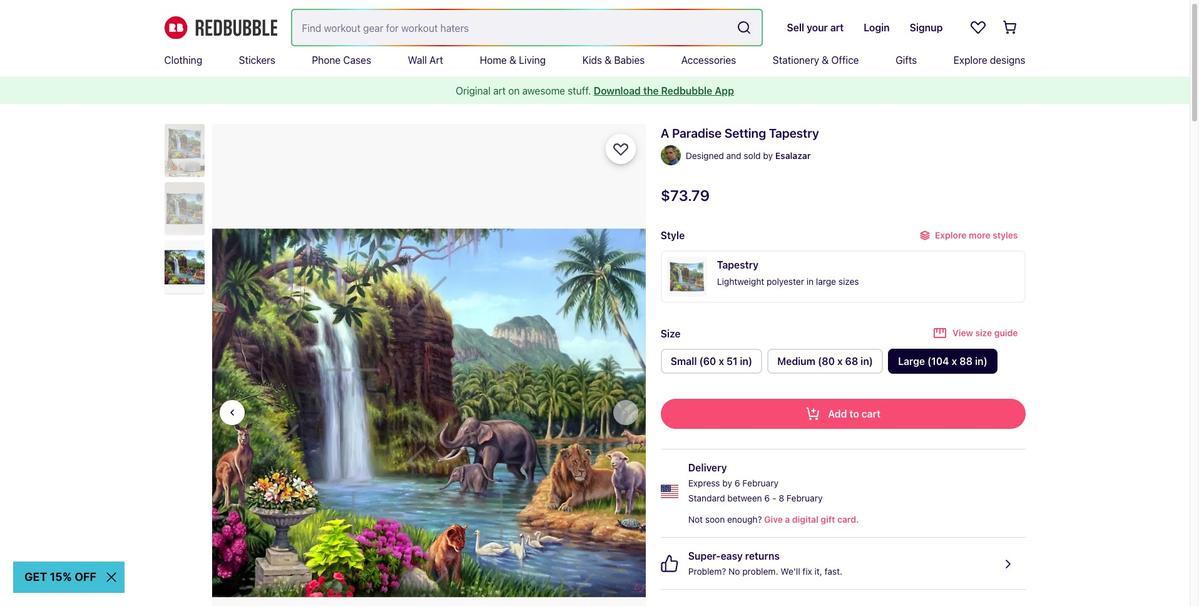 Task type: describe. For each thing, give the bounding box(es) containing it.
menu bar containing clothing
[[164, 44, 1026, 76]]

download the redbubble app link
[[594, 85, 734, 96]]

a
[[785, 514, 790, 525]]

a paradise setting tapestry
[[661, 126, 819, 140]]

1 vertical spatial 6
[[765, 493, 770, 503]]

explore designs link
[[954, 44, 1026, 76]]

original art on awesome stuff. download the redbubble app
[[456, 85, 734, 96]]

fast.
[[825, 566, 843, 577]]

large
[[816, 276, 837, 287]]

problem.
[[743, 566, 779, 577]]

clothing
[[164, 54, 202, 66]]

flag of us image
[[661, 482, 679, 500]]

awesome
[[523, 85, 565, 96]]

1 horizontal spatial by
[[764, 150, 773, 161]]

a
[[661, 126, 670, 140]]

designed and sold by esalazar
[[686, 150, 811, 161]]

kids & babies link
[[583, 44, 645, 76]]

living
[[519, 54, 546, 66]]

app
[[715, 85, 734, 96]]

gift
[[821, 514, 836, 525]]

sold
[[744, 150, 761, 161]]

express
[[689, 478, 720, 488]]

Search term search field
[[292, 10, 732, 45]]

designs
[[991, 54, 1026, 66]]

not
[[689, 514, 703, 525]]

tapestry inside tapestry lightweight polyester in large sizes
[[717, 259, 759, 271]]

delivery
[[689, 462, 727, 473]]

wall art
[[408, 54, 443, 66]]

download
[[594, 85, 641, 96]]

none radio inside size "option group"
[[768, 349, 884, 374]]

super-
[[689, 550, 721, 562]]

esalazar
[[776, 150, 811, 161]]

lightweight
[[717, 276, 765, 287]]

no
[[729, 566, 740, 577]]

setting
[[725, 126, 766, 140]]

paradise
[[672, 126, 722, 140]]

accessories
[[682, 54, 737, 66]]

size option group
[[661, 349, 1026, 379]]

give
[[765, 514, 783, 525]]

we'll
[[781, 566, 801, 577]]

the
[[644, 85, 659, 96]]

babies
[[615, 54, 645, 66]]

soon
[[706, 514, 725, 525]]

stickers link
[[239, 44, 275, 76]]

home
[[480, 54, 507, 66]]

stationery & office
[[773, 54, 859, 66]]

standard
[[689, 493, 725, 503]]

home & living link
[[480, 44, 546, 76]]

redbubble logo image
[[164, 16, 277, 39]]



Task type: locate. For each thing, give the bounding box(es) containing it.
0 horizontal spatial 6
[[735, 478, 740, 488]]

phone
[[312, 54, 341, 66]]

wall art link
[[408, 44, 443, 76]]

and
[[727, 150, 742, 161]]

menu bar
[[164, 44, 1026, 76]]

art
[[430, 54, 443, 66]]

& inside 'link'
[[822, 54, 829, 66]]

3 & from the left
[[822, 54, 829, 66]]

stickers
[[239, 54, 275, 66]]

2 horizontal spatial &
[[822, 54, 829, 66]]

by up between
[[723, 478, 733, 488]]

by right sold
[[764, 150, 773, 161]]

style element
[[661, 225, 1026, 308]]

2 & from the left
[[605, 54, 612, 66]]

1 horizontal spatial february
[[787, 493, 823, 503]]

phone cases
[[312, 54, 371, 66]]

0 horizontal spatial by
[[723, 478, 733, 488]]

& for living
[[510, 54, 517, 66]]

super-easy returns problem? no problem. we'll fix it, fast.
[[689, 550, 843, 577]]

original
[[456, 85, 491, 96]]

1 horizontal spatial 6
[[765, 493, 770, 503]]

tapestry lightweight polyester in large sizes
[[717, 259, 859, 287]]

fix
[[803, 566, 813, 577]]

kids
[[583, 54, 602, 66]]

stationery
[[773, 54, 820, 66]]

redbubble
[[662, 85, 713, 96]]

6 up between
[[735, 478, 740, 488]]

&
[[510, 54, 517, 66], [605, 54, 612, 66], [822, 54, 829, 66]]

& left living
[[510, 54, 517, 66]]

problem?
[[689, 566, 727, 577]]

size
[[661, 328, 681, 339]]

home & living
[[480, 54, 546, 66]]

digital
[[793, 514, 819, 525]]

kids & babies
[[583, 54, 645, 66]]

0 vertical spatial february
[[743, 478, 779, 488]]

gifts
[[896, 54, 917, 66]]

& left office
[[822, 54, 829, 66]]

wall
[[408, 54, 427, 66]]

& for office
[[822, 54, 829, 66]]

it,
[[815, 566, 823, 577]]

& for babies
[[605, 54, 612, 66]]

february
[[743, 478, 779, 488], [787, 493, 823, 503]]

None field
[[292, 10, 762, 45]]

1 horizontal spatial tapestry
[[769, 126, 819, 140]]

by
[[764, 150, 773, 161], [723, 478, 733, 488]]

tapestry up lightweight
[[717, 259, 759, 271]]

not soon enough? give a digital gift card.
[[689, 514, 859, 525]]

between
[[728, 493, 762, 503]]

6 left -
[[765, 493, 770, 503]]

None radio
[[768, 349, 884, 374]]

on
[[509, 85, 520, 96]]

8
[[779, 493, 785, 503]]

0 horizontal spatial &
[[510, 54, 517, 66]]

tapestry up esalazar
[[769, 126, 819, 140]]

1 vertical spatial tapestry
[[717, 259, 759, 271]]

gifts link
[[896, 44, 917, 76]]

easy
[[721, 550, 743, 562]]

$73.79
[[661, 187, 710, 204]]

returns
[[746, 550, 780, 562]]

enough?
[[728, 514, 762, 525]]

tapestry image
[[667, 257, 707, 297]]

style
[[661, 230, 685, 241]]

give a digital gift card. link
[[762, 512, 859, 527]]

1 vertical spatial february
[[787, 493, 823, 503]]

0 vertical spatial by
[[764, 150, 773, 161]]

0 horizontal spatial tapestry
[[717, 259, 759, 271]]

in
[[807, 276, 814, 287]]

delivery express by 6 february standard between 6 - 8 february
[[689, 462, 823, 503]]

esalazar link
[[776, 148, 811, 163]]

designed
[[686, 150, 724, 161]]

accessories link
[[682, 44, 737, 76]]

-
[[773, 493, 777, 503]]

polyester
[[767, 276, 805, 287]]

& right the "kids"
[[605, 54, 612, 66]]

image 3 of 3 group
[[212, 124, 646, 606]]

office
[[832, 54, 859, 66]]

1 horizontal spatial &
[[605, 54, 612, 66]]

sizes
[[839, 276, 859, 287]]

stationery & office link
[[773, 44, 859, 76]]

clothing link
[[164, 44, 202, 76]]

phone cases link
[[312, 44, 371, 76]]

6
[[735, 478, 740, 488], [765, 493, 770, 503]]

explore
[[954, 54, 988, 66]]

0 vertical spatial 6
[[735, 478, 740, 488]]

0 horizontal spatial february
[[743, 478, 779, 488]]

1 vertical spatial by
[[723, 478, 733, 488]]

card.
[[838, 514, 859, 525]]

tapestry
[[769, 126, 819, 140], [717, 259, 759, 271]]

february up -
[[743, 478, 779, 488]]

february up digital
[[787, 493, 823, 503]]

stuff.
[[568, 85, 591, 96]]

art
[[493, 85, 506, 96]]

1 & from the left
[[510, 54, 517, 66]]

cases
[[343, 54, 371, 66]]

0 vertical spatial tapestry
[[769, 126, 819, 140]]

by inside delivery express by 6 february standard between 6 - 8 february
[[723, 478, 733, 488]]

None radio
[[661, 349, 763, 374], [889, 349, 998, 374], [661, 349, 763, 374], [889, 349, 998, 374]]

explore designs
[[954, 54, 1026, 66]]



Task type: vqa. For each thing, say whether or not it's contained in the screenshot.
the items
no



